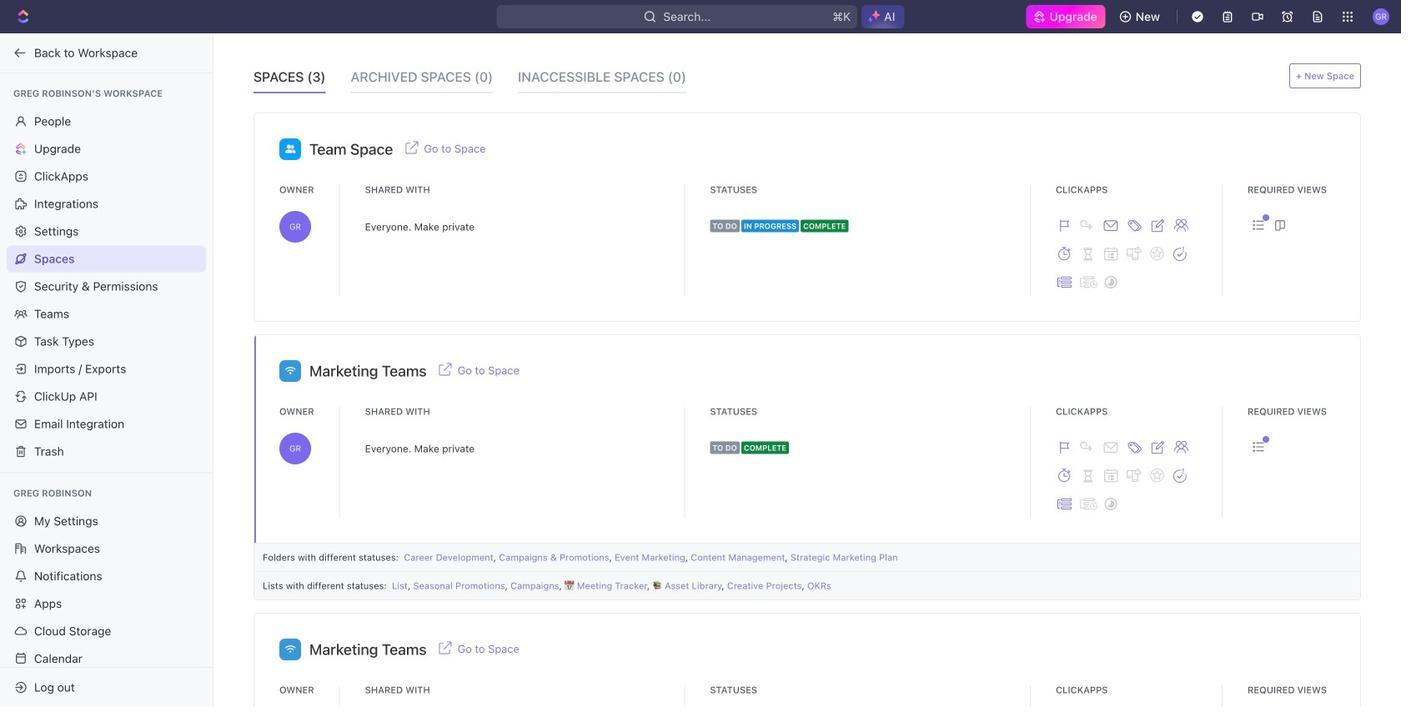 Task type: vqa. For each thing, say whether or not it's contained in the screenshot.
topmost the wifi icon
yes



Task type: describe. For each thing, give the bounding box(es) containing it.
user group image
[[285, 145, 296, 153]]

1 wifi image from the top
[[285, 367, 296, 375]]



Task type: locate. For each thing, give the bounding box(es) containing it.
wifi image
[[285, 367, 296, 375], [285, 646, 296, 654]]

2 wifi image from the top
[[285, 646, 296, 654]]

0 vertical spatial wifi image
[[285, 367, 296, 375]]

1 vertical spatial wifi image
[[285, 646, 296, 654]]



